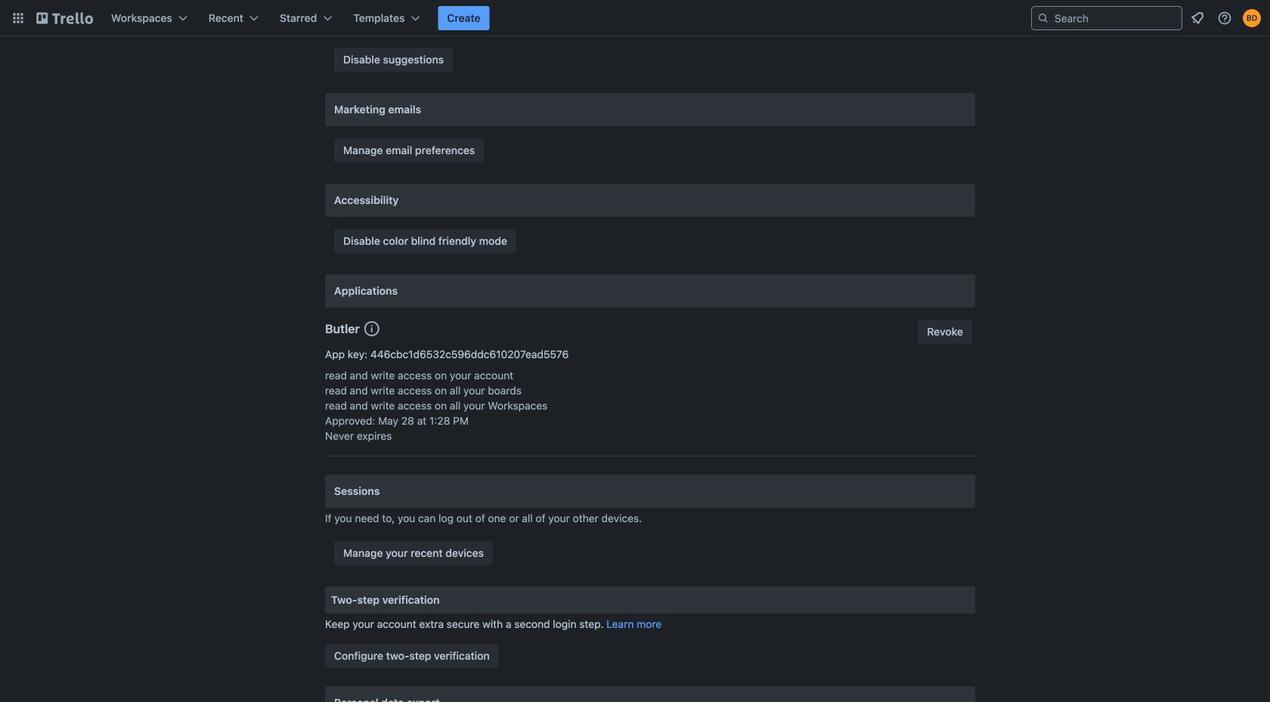 Task type: locate. For each thing, give the bounding box(es) containing it.
barb dwyer (barbdwyer3) image
[[1243, 9, 1261, 27]]

primary element
[[0, 0, 1270, 36]]

Search field
[[1050, 8, 1182, 29]]

None button
[[918, 320, 972, 344]]

open information menu image
[[1218, 11, 1233, 26]]

back to home image
[[36, 6, 93, 30]]



Task type: vqa. For each thing, say whether or not it's contained in the screenshot.
0 Notifications image
yes



Task type: describe. For each thing, give the bounding box(es) containing it.
search image
[[1038, 12, 1050, 24]]

0 notifications image
[[1189, 9, 1207, 27]]



